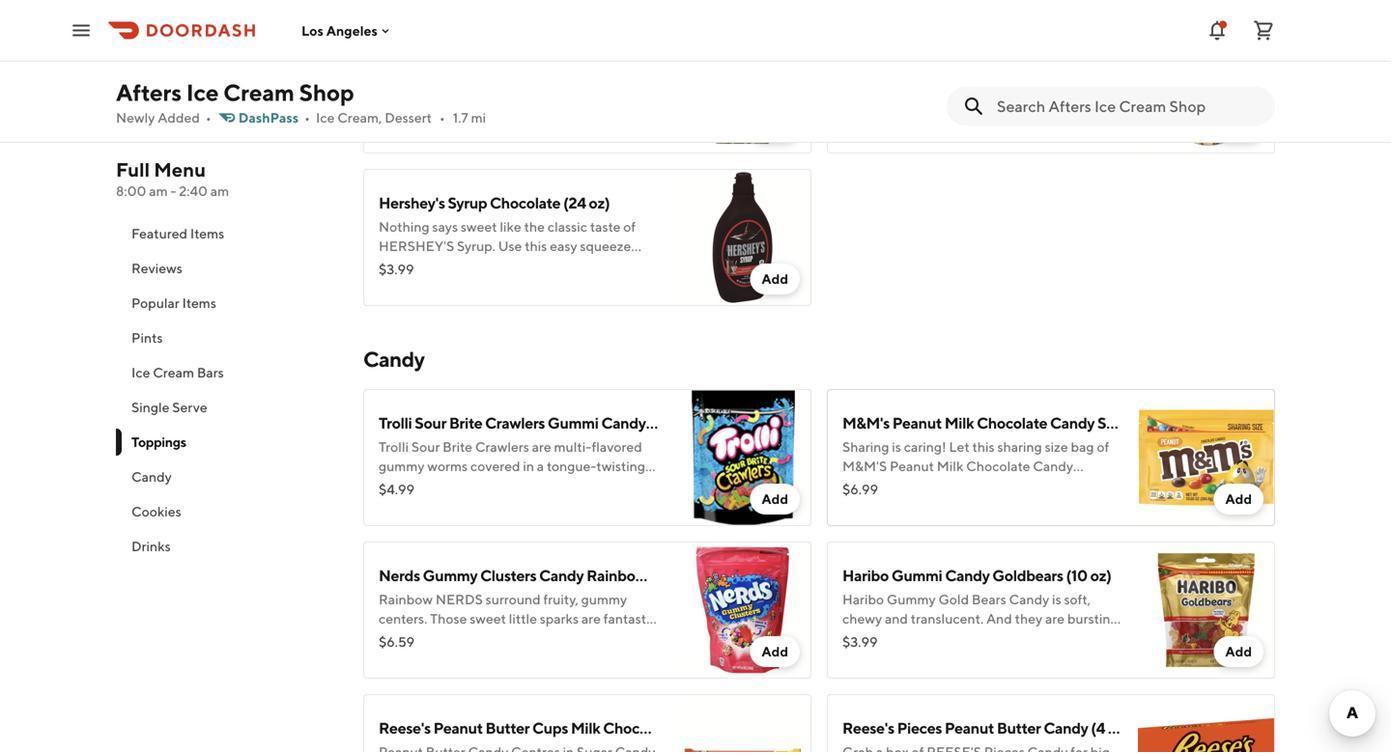 Task type: describe. For each thing, give the bounding box(es) containing it.
$6.99
[[843, 482, 878, 498]]

peanut for m&m's
[[893, 414, 942, 432]]

single serve
[[131, 400, 207, 415]]

1 horizontal spatial milk
[[945, 414, 974, 432]]

1 vertical spatial milk
[[571, 719, 600, 738]]

candy left goldbears
[[945, 567, 990, 585]]

shop
[[299, 79, 354, 106]]

1 • from the left
[[206, 110, 211, 126]]

los angeles button
[[301, 22, 393, 38]]

full
[[116, 158, 150, 181]]

haribo gummi candy goldbears (10 oz) image
[[1138, 542, 1275, 679]]

ice cream bars button
[[116, 356, 340, 390]]

nerds gummy clusters candy rainbow (8 oz)
[[379, 567, 688, 585]]

3 • from the left
[[440, 110, 445, 126]]

serve
[[172, 400, 207, 415]]

brite
[[449, 414, 482, 432]]

los
[[301, 22, 324, 38]]

nerds gummy clusters candy rainbow (8 oz) image
[[674, 542, 812, 679]]

single serve button
[[116, 390, 340, 425]]

dashpass
[[238, 110, 299, 126]]

popular
[[131, 295, 179, 311]]

2 butter from the left
[[997, 719, 1041, 738]]

cups
[[532, 719, 568, 738]]

add for oz)
[[1226, 644, 1252, 660]]

(2.8
[[742, 719, 768, 738]]

goldbears
[[993, 567, 1064, 585]]

1 vertical spatial (8
[[650, 567, 664, 585]]

featured
[[131, 226, 188, 242]]

bars
[[197, 365, 224, 381]]

8:00
[[116, 183, 146, 199]]

hershey's
[[379, 194, 445, 212]]

afters ice cream shop
[[116, 79, 354, 106]]

oz) right (4 at the right of the page
[[1108, 719, 1129, 738]]

bag
[[1261, 414, 1288, 432]]

popular items
[[131, 295, 216, 311]]

ice cream, dessert • 1.7 mi
[[316, 110, 486, 126]]

original
[[649, 414, 704, 432]]

$3.99 for hershey's
[[379, 261, 414, 277]]

crawlers
[[485, 414, 545, 432]]

m&m's
[[843, 414, 890, 432]]

oz) right (10.05
[[1338, 414, 1359, 432]]

reese's for reese's pieces peanut butter candy (4 oz)
[[843, 719, 895, 738]]

drinks
[[131, 539, 171, 555]]

&
[[873, 41, 882, 59]]

(24
[[563, 194, 586, 212]]

1 horizontal spatial size
[[1153, 414, 1181, 432]]

oz) left 0 items, open order cart icon
[[1213, 41, 1235, 59]]

resealable
[[1184, 414, 1258, 432]]

add for (8
[[762, 644, 788, 660]]

menu
[[154, 158, 206, 181]]

add for candy
[[762, 491, 788, 507]]

trolli sour brite crawlers gummi candy original (9 oz) image
[[674, 389, 812, 527]]

add button for sharing
[[1214, 484, 1264, 515]]

syrup
[[448, 194, 487, 212]]

single
[[131, 400, 170, 415]]

pints
[[131, 330, 163, 346]]

hershey's syrup chocolate (24 oz) image
[[674, 169, 812, 306]]

afters
[[116, 79, 182, 106]]

add button for (8
[[750, 637, 800, 668]]

dough
[[983, 41, 1030, 59]]

2 horizontal spatial peanut
[[945, 719, 994, 738]]

(9
[[706, 414, 721, 432]]

cookies button
[[116, 495, 340, 529]]

haribo gummi candy goldbears (10 oz)
[[843, 567, 1112, 585]]

candy right clusters
[[539, 567, 584, 585]]

cream inside button
[[153, 365, 194, 381]]

1 vertical spatial gummi
[[892, 567, 943, 585]]

newly added •
[[116, 110, 211, 126]]

sharing
[[1098, 414, 1150, 432]]

add button for oz)
[[1214, 637, 1264, 668]]

items for popular items
[[182, 295, 216, 311]]

reese's peanut butter cups milk chocolate king size (2.8 oz) image
[[674, 695, 812, 753]]

full menu 8:00 am - 2:40 am
[[116, 158, 229, 199]]

ice cream bars
[[131, 365, 224, 381]]



Task type: locate. For each thing, give the bounding box(es) containing it.
king
[[677, 719, 708, 738]]

toppings
[[131, 434, 186, 450]]

drinks button
[[116, 529, 340, 564]]

reese's left pieces
[[843, 719, 895, 738]]

2 horizontal spatial •
[[440, 110, 445, 126]]

1 horizontal spatial •
[[304, 110, 310, 126]]

cookie
[[932, 41, 980, 59]]

Item Search search field
[[997, 96, 1260, 117]]

1 vertical spatial size
[[711, 719, 740, 738]]

add button
[[1214, 111, 1264, 142], [750, 264, 800, 295], [750, 484, 800, 515], [1214, 484, 1264, 515], [750, 637, 800, 668], [1214, 637, 1264, 668]]

candy left original
[[601, 414, 646, 432]]

gummy
[[423, 567, 478, 585]]

los angeles
[[301, 22, 378, 38]]

0 vertical spatial milk
[[945, 414, 974, 432]]

$3.99 for haribo
[[843, 634, 878, 650]]

1 horizontal spatial (8
[[1196, 41, 1211, 59]]

add
[[1226, 118, 1252, 134], [762, 271, 788, 287], [762, 491, 788, 507], [1226, 491, 1252, 507], [762, 644, 788, 660], [1226, 644, 1252, 660]]

reese's pieces peanut butter candy (4 oz)
[[843, 719, 1129, 738]]

haribo
[[843, 567, 889, 585]]

ice down pints
[[131, 365, 150, 381]]

popular items button
[[116, 286, 340, 321]]

m&m's peanut milk chocolate candy sharing size resealable bag (10.05 oz) image
[[1138, 389, 1275, 527]]

0 horizontal spatial am
[[149, 183, 168, 199]]

(8
[[1196, 41, 1211, 59], [650, 567, 664, 585]]

hershey's syrup chocolate (24 oz)
[[379, 194, 610, 212]]

1 horizontal spatial cream
[[223, 79, 295, 106]]

1 vertical spatial ice
[[316, 110, 335, 126]]

reviews button
[[116, 251, 340, 286]]

(8 right chip
[[1196, 41, 1211, 59]]

0 vertical spatial size
[[1153, 414, 1181, 432]]

0 horizontal spatial gummi
[[548, 414, 599, 432]]

add button for candy
[[750, 484, 800, 515]]

1.7
[[453, 110, 468, 126]]

open menu image
[[70, 19, 93, 42]]

featured items
[[131, 226, 224, 242]]

$3.99
[[379, 109, 414, 125], [379, 261, 414, 277], [843, 634, 878, 650]]

0 horizontal spatial •
[[206, 110, 211, 126]]

• left 1.7
[[440, 110, 445, 126]]

candy left (4 at the right of the page
[[1044, 719, 1088, 738]]

ice for ice cream bars
[[131, 365, 150, 381]]

0 horizontal spatial peanut
[[433, 719, 483, 738]]

ben & jerry's cookie dough chunks chocolate chip (8 oz)
[[843, 41, 1235, 59]]

oz) right (2.8
[[771, 719, 792, 738]]

pieces
[[897, 719, 942, 738]]

0 horizontal spatial (8
[[650, 567, 664, 585]]

1 horizontal spatial reese's
[[843, 719, 895, 738]]

candy left the 'sharing'
[[1050, 414, 1095, 432]]

1 am from the left
[[149, 183, 168, 199]]

candy up trolli
[[363, 347, 425, 372]]

candy up cookies
[[131, 469, 172, 485]]

$6.59
[[379, 634, 415, 650]]

ice up "added"
[[186, 79, 219, 106]]

• down the shop
[[304, 110, 310, 126]]

m&m's peanut milk chocolate candy sharing size resealable bag (10.05 oz)
[[843, 414, 1359, 432]]

oz) right (24
[[589, 194, 610, 212]]

0 horizontal spatial reese's
[[379, 719, 431, 738]]

0 vertical spatial items
[[190, 226, 224, 242]]

gummi right haribo
[[892, 567, 943, 585]]

1 horizontal spatial peanut
[[893, 414, 942, 432]]

2 vertical spatial $3.99
[[843, 634, 878, 650]]

jerry's
[[885, 41, 929, 59]]

reese's for reese's peanut butter cups milk chocolate king size (2.8 oz)
[[379, 719, 431, 738]]

featured items button
[[116, 216, 340, 251]]

•
[[206, 110, 211, 126], [304, 110, 310, 126], [440, 110, 445, 126]]

mi
[[471, 110, 486, 126]]

0 vertical spatial (8
[[1196, 41, 1211, 59]]

dessert
[[385, 110, 432, 126]]

1 vertical spatial $3.99
[[379, 261, 414, 277]]

candy button
[[116, 460, 340, 495]]

1 horizontal spatial butter
[[997, 719, 1041, 738]]

oz) right (10
[[1090, 567, 1112, 585]]

angeles
[[326, 22, 378, 38]]

1 reese's from the left
[[379, 719, 431, 738]]

items up reviews button
[[190, 226, 224, 242]]

0 vertical spatial ice
[[186, 79, 219, 106]]

1 vertical spatial cream
[[153, 365, 194, 381]]

rainbow
[[587, 567, 647, 585]]

sour
[[415, 414, 446, 432]]

$4.99
[[379, 482, 415, 498]]

cream
[[223, 79, 295, 106], [153, 365, 194, 381]]

0 horizontal spatial milk
[[571, 719, 600, 738]]

dashpass •
[[238, 110, 310, 126]]

0 horizontal spatial butter
[[486, 719, 530, 738]]

am left - at the top left of the page
[[149, 183, 168, 199]]

peanut left cups
[[433, 719, 483, 738]]

chocolate
[[1087, 41, 1158, 59], [490, 194, 561, 212], [977, 414, 1048, 432], [603, 719, 674, 738]]

oz) right rainbow
[[666, 567, 688, 585]]

cream up dashpass
[[223, 79, 295, 106]]

pints button
[[116, 321, 340, 356]]

$3.99 left 1.7
[[379, 109, 414, 125]]

1 horizontal spatial ice
[[186, 79, 219, 106]]

peanut
[[893, 414, 942, 432], [433, 719, 483, 738], [945, 719, 994, 738]]

items right popular
[[182, 295, 216, 311]]

chip
[[1161, 41, 1194, 59]]

butter left cups
[[486, 719, 530, 738]]

0 vertical spatial gummi
[[548, 414, 599, 432]]

peanut right m&m's
[[893, 414, 942, 432]]

items for featured items
[[190, 226, 224, 242]]

candy inside "button"
[[131, 469, 172, 485]]

ice
[[186, 79, 219, 106], [316, 110, 335, 126], [131, 365, 150, 381]]

am right 2:40
[[210, 183, 229, 199]]

gummi
[[548, 414, 599, 432], [892, 567, 943, 585]]

1 vertical spatial items
[[182, 295, 216, 311]]

2 • from the left
[[304, 110, 310, 126]]

1 horizontal spatial gummi
[[892, 567, 943, 585]]

butter
[[486, 719, 530, 738], [997, 719, 1041, 738]]

gummi right crawlers
[[548, 414, 599, 432]]

oz)
[[1213, 41, 1235, 59], [589, 194, 610, 212], [723, 414, 745, 432], [1338, 414, 1359, 432], [666, 567, 688, 585], [1090, 567, 1112, 585], [771, 719, 792, 738], [1108, 719, 1129, 738]]

reviews
[[131, 260, 182, 276]]

2 vertical spatial ice
[[131, 365, 150, 381]]

cookies
[[131, 504, 181, 520]]

am
[[149, 183, 168, 199], [210, 183, 229, 199]]

items
[[190, 226, 224, 242], [182, 295, 216, 311]]

cream,
[[337, 110, 382, 126]]

1 butter from the left
[[486, 719, 530, 738]]

2 reese's from the left
[[843, 719, 895, 738]]

ice down the shop
[[316, 110, 335, 126]]

trolli sour brite crawlers gummi candy original (9 oz)
[[379, 414, 745, 432]]

cream up single serve at the left bottom
[[153, 365, 194, 381]]

size left (2.8
[[711, 719, 740, 738]]

add for sharing
[[1226, 491, 1252, 507]]

1 horizontal spatial am
[[210, 183, 229, 199]]

(8 right rainbow
[[650, 567, 664, 585]]

clusters
[[480, 567, 537, 585]]

0 items, open order cart image
[[1252, 19, 1275, 42]]

(10
[[1066, 567, 1088, 585]]

$3.99 down haribo
[[843, 634, 878, 650]]

reese's
[[379, 719, 431, 738], [843, 719, 895, 738]]

chunks
[[1032, 41, 1085, 59]]

oz) right (9
[[723, 414, 745, 432]]

ben
[[843, 41, 870, 59]]

-
[[171, 183, 176, 199]]

peanut right pieces
[[945, 719, 994, 738]]

items inside featured items button
[[190, 226, 224, 242]]

butter left (4 at the right of the page
[[997, 719, 1041, 738]]

betty crocker parlor perfect confetti sprinkles ice cream toppings (9 oz) image
[[674, 16, 812, 154]]

reese's down $6.59
[[379, 719, 431, 738]]

candy
[[363, 347, 425, 372], [601, 414, 646, 432], [1050, 414, 1095, 432], [131, 469, 172, 485], [539, 567, 584, 585], [945, 567, 990, 585], [1044, 719, 1088, 738]]

ben & jerry's cookie dough chunks chocolate chip (8 oz) image
[[1138, 16, 1275, 154]]

added
[[158, 110, 200, 126]]

milk right m&m's
[[945, 414, 974, 432]]

0 vertical spatial $3.99
[[379, 109, 414, 125]]

newly
[[116, 110, 155, 126]]

0 horizontal spatial cream
[[153, 365, 194, 381]]

size right the 'sharing'
[[1153, 414, 1181, 432]]

0 horizontal spatial ice
[[131, 365, 150, 381]]

reese's pieces peanut butter candy (4 oz) image
[[1138, 695, 1275, 753]]

ice for ice cream, dessert • 1.7 mi
[[316, 110, 335, 126]]

items inside popular items button
[[182, 295, 216, 311]]

2 am from the left
[[210, 183, 229, 199]]

2 horizontal spatial ice
[[316, 110, 335, 126]]

ice inside button
[[131, 365, 150, 381]]

2:40
[[179, 183, 208, 199]]

• right "added"
[[206, 110, 211, 126]]

peanut for reese's
[[433, 719, 483, 738]]

reese's peanut butter cups milk chocolate king size (2.8 oz)
[[379, 719, 792, 738]]

$3.99 down hershey's
[[379, 261, 414, 277]]

trolli
[[379, 414, 412, 432]]

0 vertical spatial cream
[[223, 79, 295, 106]]

milk right cups
[[571, 719, 600, 738]]

0 horizontal spatial size
[[711, 719, 740, 738]]

(4
[[1091, 719, 1105, 738]]

nerds
[[379, 567, 420, 585]]

(10.05
[[1291, 414, 1335, 432]]

notification bell image
[[1206, 19, 1229, 42]]



Task type: vqa. For each thing, say whether or not it's contained in the screenshot.
2nd 1 × from the bottom of the page
no



